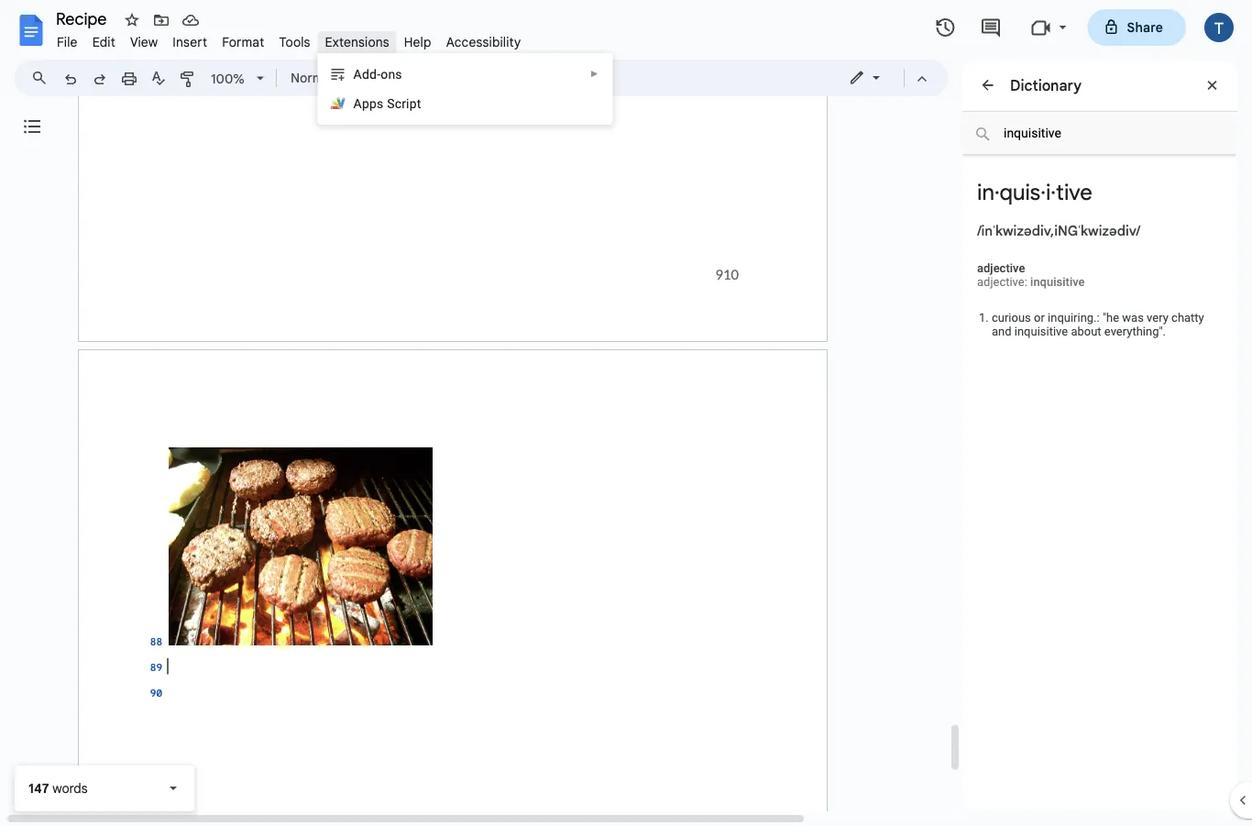 Task type: vqa. For each thing, say whether or not it's contained in the screenshot.
menu item
no



Task type: locate. For each thing, give the bounding box(es) containing it.
format menu item
[[215, 31, 272, 53]]

was
[[1123, 311, 1144, 325]]

file
[[57, 34, 78, 50]]

Star checkbox
[[119, 7, 145, 33]]

menu containing a
[[318, 53, 613, 125]]

/ up the adjective at the top right of the page
[[977, 222, 982, 239]]

1 vertical spatial inquisitive
[[1015, 325, 1068, 338]]

menu inside in·quis·i·tive application
[[318, 53, 613, 125]]

in·quis·i·tive
[[977, 179, 1093, 206]]

Zoom field
[[204, 65, 272, 93]]

apps script
[[354, 96, 421, 111]]

tools menu item
[[272, 31, 318, 53]]

menu bar
[[50, 24, 528, 54]]

dictionary heading
[[1011, 74, 1082, 96]]

help menu item
[[397, 31, 439, 53]]

styles list. normal text selected. option
[[291, 65, 364, 91]]

menu bar containing file
[[50, 24, 528, 54]]

0 vertical spatial inquisitive
[[1031, 275, 1085, 289]]

0 horizontal spatial /
[[977, 222, 982, 239]]

very
[[1147, 311, 1169, 325]]

format
[[222, 34, 264, 50]]

inquiring.
[[1048, 311, 1097, 325]]

insert menu item
[[165, 31, 215, 53]]

apps script e element
[[354, 96, 427, 111]]

dd-
[[362, 66, 381, 82]]

everything"
[[1105, 325, 1163, 338]]

and
[[992, 325, 1012, 338]]

share
[[1127, 19, 1164, 35]]

in·quis·i·tive application
[[0, 0, 1253, 826]]

adjective adjective: inquisitive
[[977, 261, 1085, 289]]

about
[[1071, 325, 1102, 338]]

script
[[387, 96, 421, 111]]

menu
[[318, 53, 613, 125]]

1 / from the left
[[977, 222, 982, 239]]

1 horizontal spatial /
[[1136, 222, 1141, 239]]

inquisitive
[[1031, 275, 1085, 289], [1015, 325, 1068, 338]]

extensions menu item
[[318, 31, 397, 53]]

tools
[[279, 34, 311, 50]]

ons
[[381, 66, 402, 82]]

ingˈkwizədiv
[[1055, 222, 1136, 239]]

normal text
[[291, 70, 361, 86]]

add-ons a element
[[354, 66, 408, 82]]

inquisitive right and
[[1015, 325, 1068, 338]]

adjective:
[[977, 275, 1028, 289]]

menu bar banner
[[0, 0, 1253, 826]]

accessibility
[[446, 34, 521, 50]]

inquisitive up the curious or inquiring.
[[1031, 275, 1085, 289]]

Search dictionary text field
[[963, 112, 1236, 155]]

file menu item
[[50, 31, 85, 53]]

/ up was
[[1136, 222, 1141, 239]]

curious
[[992, 311, 1031, 325]]

text
[[338, 70, 361, 86]]

147 words
[[28, 780, 88, 796]]

dictionary
[[1011, 76, 1082, 94]]

dictionary results for inquisitive section
[[963, 60, 1238, 826]]

/
[[977, 222, 982, 239], [1136, 222, 1141, 239]]

a
[[354, 66, 362, 82]]

main toolbar
[[54, 64, 615, 93]]

Rename text field
[[50, 7, 117, 29]]

chatty
[[1172, 311, 1205, 325]]

inquisitive inside adjective adjective: inquisitive
[[1031, 275, 1085, 289]]



Task type: describe. For each thing, give the bounding box(es) containing it.
inquisitive inside "he was very chatty and inquisitive about everything"
[[1015, 325, 1068, 338]]

curious or inquiring.
[[992, 311, 1097, 325]]

inˈkwizədiv,
[[982, 222, 1055, 239]]

mode and view toolbar
[[835, 60, 937, 96]]

or
[[1034, 311, 1045, 325]]

edit menu item
[[85, 31, 123, 53]]

help
[[404, 34, 432, 50]]

normal
[[291, 70, 334, 86]]

adjective
[[977, 261, 1026, 275]]

extensions
[[325, 34, 389, 50]]

view
[[130, 34, 158, 50]]

words
[[52, 780, 88, 796]]

2 / from the left
[[1136, 222, 1141, 239]]

"he was very chatty and inquisitive about everything"
[[992, 311, 1205, 338]]

Zoom text field
[[206, 66, 250, 92]]

/ inˈkwizədiv, ingˈkwizədiv /
[[977, 222, 1141, 239]]

.
[[1163, 325, 1166, 338]]

"he
[[1103, 311, 1120, 325]]

edit
[[92, 34, 115, 50]]

apps
[[354, 96, 384, 111]]

menu bar inside menu bar banner
[[50, 24, 528, 54]]

►
[[590, 69, 599, 79]]

accessibility menu item
[[439, 31, 528, 53]]

share button
[[1088, 9, 1187, 46]]

147
[[28, 780, 49, 796]]

insert
[[173, 34, 207, 50]]

a dd-ons
[[354, 66, 402, 82]]

:
[[1097, 311, 1100, 325]]

Menus field
[[23, 65, 63, 91]]

view menu item
[[123, 31, 165, 53]]



